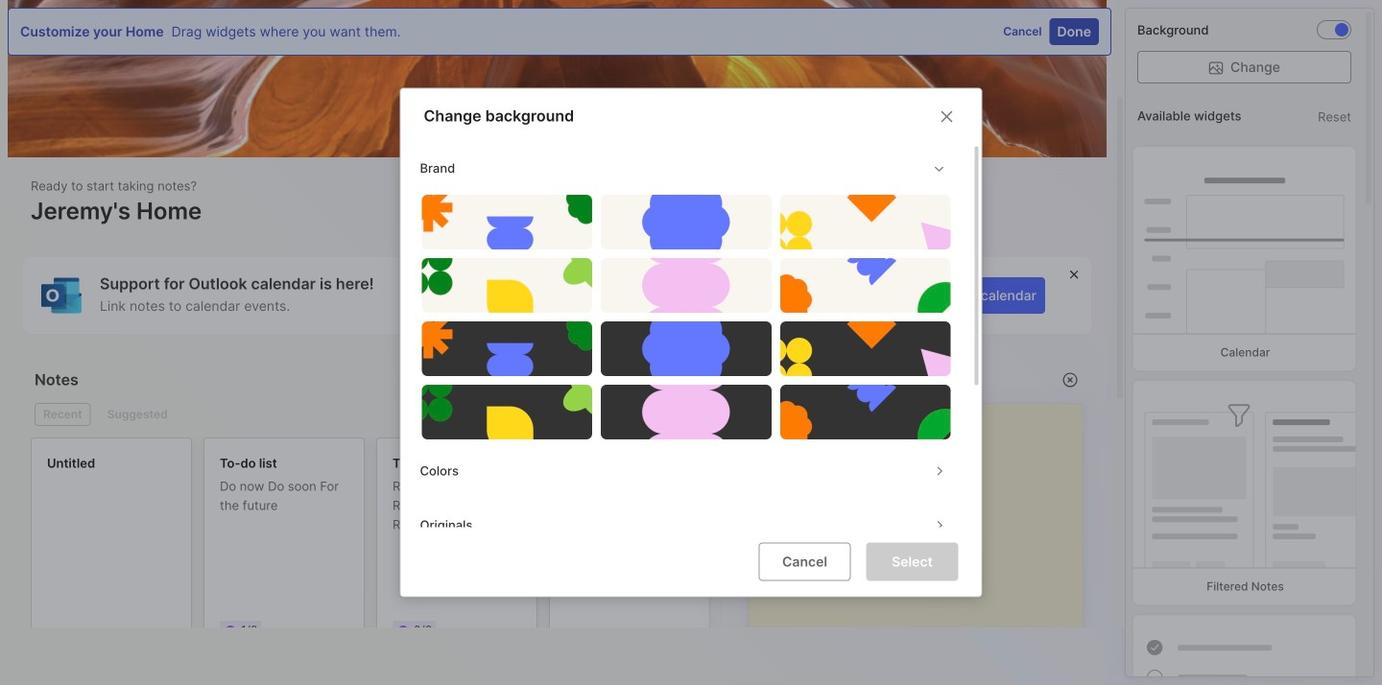 Task type: locate. For each thing, give the bounding box(es) containing it.
close image
[[936, 105, 959, 128]]



Task type: vqa. For each thing, say whether or not it's contained in the screenshot.
Main element
no



Task type: describe. For each thing, give the bounding box(es) containing it.
edit widget title image
[[858, 371, 877, 390]]



